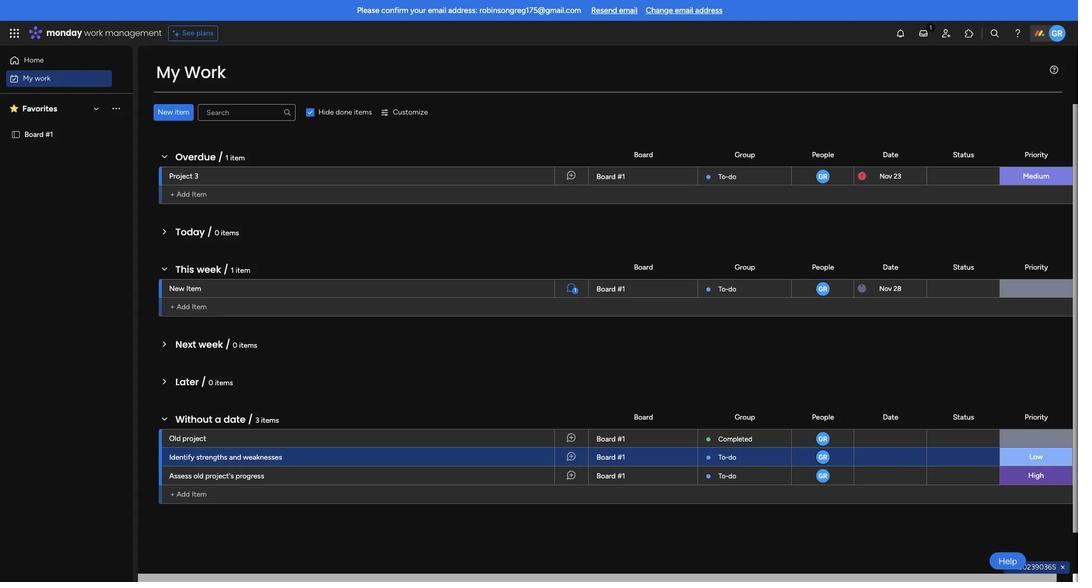 Task type: locate. For each thing, give the bounding box(es) containing it.
0 vertical spatial date
[[884, 150, 899, 159]]

favorites
[[22, 103, 57, 113]]

Filter dashboard by text search field
[[198, 104, 296, 121]]

2 board #1 link from the top
[[595, 280, 692, 299]]

1
[[226, 154, 229, 163], [231, 266, 234, 275], [575, 288, 577, 294]]

1 vertical spatial 1
[[231, 266, 234, 275]]

3 right project
[[195, 172, 199, 181]]

overdue / 1 item
[[176, 151, 245, 164]]

0 vertical spatial item
[[175, 108, 190, 117]]

3 priority from the top
[[1026, 413, 1049, 422]]

+ down assess
[[170, 490, 175, 499]]

and
[[229, 453, 241, 462]]

1 vertical spatial +
[[170, 303, 175, 312]]

2 vertical spatial 0
[[209, 379, 213, 388]]

1 vertical spatial new
[[169, 284, 185, 293]]

resend email
[[592, 6, 638, 15]]

0 vertical spatial group
[[735, 150, 756, 159]]

items inside today / 0 items
[[221, 229, 239, 238]]

apps image
[[965, 28, 975, 39]]

item
[[192, 190, 207, 199], [186, 284, 201, 293], [192, 303, 207, 312], [192, 490, 207, 499]]

3 right date
[[255, 416, 259, 425]]

my inside my work button
[[23, 74, 33, 83]]

email for resend email
[[620, 6, 638, 15]]

1 vertical spatial date
[[884, 263, 899, 272]]

2 horizontal spatial email
[[675, 6, 694, 15]]

/ right overdue
[[218, 151, 223, 164]]

nov left 23
[[880, 172, 893, 180]]

people for 1
[[813, 263, 835, 272]]

0 right today
[[215, 229, 219, 238]]

v2 star 2 image
[[10, 102, 18, 115]]

3 email from the left
[[675, 6, 694, 15]]

assess
[[169, 472, 192, 481]]

2 vertical spatial 1
[[575, 288, 577, 294]]

0 up later / 0 items
[[233, 341, 238, 350]]

2 priority from the top
[[1026, 263, 1049, 272]]

0 vertical spatial week
[[197, 263, 221, 276]]

date
[[884, 150, 899, 159], [884, 263, 899, 272], [884, 413, 899, 422]]

email right your
[[428, 6, 447, 15]]

new inside new item button
[[158, 108, 173, 117]]

add down project 3
[[177, 190, 190, 199]]

0 inside later / 0 items
[[209, 379, 213, 388]]

0 vertical spatial +
[[170, 190, 175, 199]]

new item
[[169, 284, 201, 293]]

1 vertical spatial 0
[[233, 341, 238, 350]]

+ add item down assess
[[170, 490, 207, 499]]

hide done items
[[319, 108, 372, 117]]

1 horizontal spatial 0
[[215, 229, 219, 238]]

1 to- from the top
[[719, 173, 729, 181]]

items inside next week / 0 items
[[239, 341, 257, 350]]

1 vertical spatial week
[[199, 338, 223, 351]]

identify
[[169, 453, 195, 462]]

my work
[[23, 74, 51, 83]]

1 vertical spatial nov
[[880, 285, 893, 293]]

status
[[954, 150, 975, 159], [954, 263, 975, 272], [954, 413, 975, 422]]

board #1 for fourth board #1 'link' from the bottom
[[597, 285, 626, 294]]

email right resend
[[620, 6, 638, 15]]

2 vertical spatial status
[[954, 413, 975, 422]]

/ right next
[[226, 338, 230, 351]]

status for 1
[[954, 263, 975, 272]]

next week / 0 items
[[176, 338, 257, 351]]

nov for nov 28
[[880, 285, 893, 293]]

1 date from the top
[[884, 150, 899, 159]]

board #1 link
[[595, 167, 692, 186], [595, 280, 692, 299], [595, 430, 692, 449], [595, 448, 692, 467], [595, 467, 692, 486]]

new for new item
[[158, 108, 173, 117]]

2 people from the top
[[813, 263, 835, 272]]

my down home
[[23, 74, 33, 83]]

0 right later
[[209, 379, 213, 388]]

0 vertical spatial add
[[177, 190, 190, 199]]

work down home
[[35, 74, 51, 83]]

+ down new item
[[170, 303, 175, 312]]

email
[[428, 6, 447, 15], [620, 6, 638, 15], [675, 6, 694, 15]]

new down my work
[[158, 108, 173, 117]]

high
[[1029, 471, 1045, 480]]

0 for today /
[[215, 229, 219, 238]]

date for /
[[884, 413, 899, 422]]

0 vertical spatial new
[[158, 108, 173, 117]]

inbox image
[[919, 28, 929, 39]]

see plans button
[[168, 26, 218, 41]]

add down assess
[[177, 490, 190, 499]]

3 to-do from the top
[[719, 454, 737, 462]]

invite members image
[[942, 28, 952, 39]]

menu image
[[1051, 66, 1059, 74]]

2 vertical spatial group
[[735, 413, 756, 422]]

2 vertical spatial item
[[236, 266, 251, 275]]

/ right date
[[248, 413, 253, 426]]

0
[[215, 229, 219, 238], [233, 341, 238, 350], [209, 379, 213, 388]]

1 + from the top
[[170, 190, 175, 199]]

nov 23
[[880, 172, 902, 180]]

4 board #1 link from the top
[[595, 448, 692, 467]]

group
[[735, 150, 756, 159], [735, 263, 756, 272], [735, 413, 756, 422]]

+ add item
[[170, 190, 207, 199], [170, 303, 207, 312], [170, 490, 207, 499]]

nov left 28
[[880, 285, 893, 293]]

+ down project
[[170, 190, 175, 199]]

done
[[336, 108, 353, 117]]

to-do
[[719, 173, 737, 181], [719, 285, 737, 293], [719, 454, 737, 462], [719, 473, 737, 480]]

1 horizontal spatial email
[[620, 6, 638, 15]]

1 vertical spatial group
[[735, 263, 756, 272]]

do
[[729, 173, 737, 181], [729, 285, 737, 293], [729, 454, 737, 462], [729, 473, 737, 480]]

new down this
[[169, 284, 185, 293]]

1 vertical spatial item
[[230, 154, 245, 163]]

items
[[354, 108, 372, 117], [221, 229, 239, 238], [239, 341, 257, 350], [215, 379, 233, 388], [261, 416, 279, 425]]

0 vertical spatial nov
[[880, 172, 893, 180]]

2 group from the top
[[735, 263, 756, 272]]

please
[[357, 6, 380, 15]]

my
[[156, 60, 180, 84], [23, 74, 33, 83]]

customize
[[393, 108, 428, 117]]

add down new item
[[177, 303, 190, 312]]

work for monday
[[84, 27, 103, 39]]

item inside overdue / 1 item
[[230, 154, 245, 163]]

1 inside 1 button
[[575, 288, 577, 294]]

week
[[197, 263, 221, 276], [199, 338, 223, 351]]

1 group from the top
[[735, 150, 756, 159]]

2 horizontal spatial 0
[[233, 341, 238, 350]]

board #1 for second board #1 'link' from the bottom of the page
[[597, 453, 626, 462]]

0 vertical spatial 1
[[226, 154, 229, 163]]

+ add item down new item
[[170, 303, 207, 312]]

board inside list box
[[24, 130, 44, 139]]

resend
[[592, 6, 618, 15]]

address:
[[449, 6, 478, 15]]

group for item
[[735, 150, 756, 159]]

resend email link
[[592, 6, 638, 15]]

0 vertical spatial + add item
[[170, 190, 207, 199]]

monday
[[46, 27, 82, 39]]

nov for nov 23
[[880, 172, 893, 180]]

project's
[[206, 472, 234, 481]]

0 horizontal spatial 3
[[195, 172, 199, 181]]

board #1 for fifth board #1 'link' from the top
[[597, 472, 626, 481]]

nov
[[880, 172, 893, 180], [880, 285, 893, 293]]

0 vertical spatial priority
[[1026, 150, 1049, 159]]

item
[[175, 108, 190, 117], [230, 154, 245, 163], [236, 266, 251, 275]]

new for new item
[[169, 284, 185, 293]]

0 vertical spatial status
[[954, 150, 975, 159]]

status for item
[[954, 150, 975, 159]]

3 group from the top
[[735, 413, 756, 422]]

new
[[158, 108, 173, 117], [169, 284, 185, 293]]

#1 for first board #1 'link' from the top of the page
[[618, 172, 626, 181]]

1 horizontal spatial 3
[[255, 416, 259, 425]]

items inside later / 0 items
[[215, 379, 233, 388]]

2 vertical spatial add
[[177, 490, 190, 499]]

2 vertical spatial date
[[884, 413, 899, 422]]

3 add from the top
[[177, 490, 190, 499]]

item down old
[[192, 490, 207, 499]]

confirm
[[382, 6, 409, 15]]

help button
[[990, 553, 1027, 570]]

people for item
[[813, 150, 835, 159]]

please confirm your email address: robinsongreg175@gmail.com
[[357, 6, 582, 15]]

item inside this week / 1 item
[[236, 266, 251, 275]]

item inside button
[[175, 108, 190, 117]]

date
[[224, 413, 246, 426]]

1 email from the left
[[428, 6, 447, 15]]

4 to- from the top
[[719, 473, 729, 480]]

3
[[195, 172, 199, 181], [255, 416, 259, 425]]

2 vertical spatial priority
[[1026, 413, 1049, 422]]

greg robinson image
[[1050, 25, 1066, 42], [816, 169, 831, 184], [816, 281, 831, 297], [816, 431, 831, 447], [816, 450, 831, 465]]

0 horizontal spatial 0
[[209, 379, 213, 388]]

this week / 1 item
[[176, 263, 251, 276]]

board #1
[[24, 130, 53, 139], [597, 172, 626, 181], [597, 285, 626, 294], [597, 435, 626, 444], [597, 453, 626, 462], [597, 472, 626, 481]]

1 add from the top
[[177, 190, 190, 199]]

1 people from the top
[[813, 150, 835, 159]]

1 inside this week / 1 item
[[231, 266, 234, 275]]

priority for /
[[1026, 413, 1049, 422]]

priority
[[1026, 150, 1049, 159], [1026, 263, 1049, 272], [1026, 413, 1049, 422]]

1 + add item from the top
[[170, 190, 207, 199]]

1 vertical spatial work
[[35, 74, 51, 83]]

to-
[[719, 173, 729, 181], [719, 285, 729, 293], [719, 454, 729, 462], [719, 473, 729, 480]]

work inside button
[[35, 74, 51, 83]]

0 horizontal spatial 1
[[226, 154, 229, 163]]

3 date from the top
[[884, 413, 899, 422]]

my left work
[[156, 60, 180, 84]]

new item button
[[154, 104, 194, 121]]

board #1 for first board #1 'link' from the top of the page
[[597, 172, 626, 181]]

2 vertical spatial + add item
[[170, 490, 207, 499]]

favorites options image
[[111, 103, 121, 114]]

2 vertical spatial +
[[170, 490, 175, 499]]

1 status from the top
[[954, 150, 975, 159]]

item down new item
[[192, 303, 207, 312]]

/ right today
[[207, 226, 212, 239]]

greg robinson image
[[816, 468, 831, 484]]

help
[[999, 556, 1018, 567]]

0 for later /
[[209, 379, 213, 388]]

2 horizontal spatial 1
[[575, 288, 577, 294]]

+
[[170, 190, 175, 199], [170, 303, 175, 312], [170, 490, 175, 499]]

1 vertical spatial priority
[[1026, 263, 1049, 272]]

your
[[411, 6, 426, 15]]

1 horizontal spatial my
[[156, 60, 180, 84]]

2 status from the top
[[954, 263, 975, 272]]

3 board #1 link from the top
[[595, 430, 692, 449]]

2 + from the top
[[170, 303, 175, 312]]

0 horizontal spatial email
[[428, 6, 447, 15]]

4 do from the top
[[729, 473, 737, 480]]

1 vertical spatial + add item
[[170, 303, 207, 312]]

1 image
[[927, 21, 936, 33]]

3 people from the top
[[813, 413, 835, 422]]

1 nov from the top
[[880, 172, 893, 180]]

board #1 list box
[[0, 123, 133, 206]]

2 vertical spatial people
[[813, 413, 835, 422]]

0 inside today / 0 items
[[215, 229, 219, 238]]

people
[[813, 150, 835, 159], [813, 263, 835, 272], [813, 413, 835, 422]]

week right next
[[199, 338, 223, 351]]

1 vertical spatial status
[[954, 263, 975, 272]]

email right the change
[[675, 6, 694, 15]]

work
[[84, 27, 103, 39], [35, 74, 51, 83]]

+ add item down project 3
[[170, 190, 207, 199]]

board
[[24, 130, 44, 139], [634, 150, 653, 159], [597, 172, 616, 181], [634, 263, 653, 272], [597, 285, 616, 294], [634, 413, 653, 422], [597, 435, 616, 444], [597, 453, 616, 462], [597, 472, 616, 481]]

1 vertical spatial people
[[813, 263, 835, 272]]

1 priority from the top
[[1026, 150, 1049, 159]]

2 nov from the top
[[880, 285, 893, 293]]

week right this
[[197, 263, 221, 276]]

3 inside "without a date / 3 items"
[[255, 416, 259, 425]]

work right 'monday'
[[84, 27, 103, 39]]

0 vertical spatial 0
[[215, 229, 219, 238]]

1 horizontal spatial 1
[[231, 266, 234, 275]]

home
[[24, 56, 44, 65]]

1 horizontal spatial work
[[84, 27, 103, 39]]

0 vertical spatial people
[[813, 150, 835, 159]]

3 do from the top
[[729, 454, 737, 462]]

without a date / 3 items
[[176, 413, 279, 426]]

overdue
[[176, 151, 216, 164]]

3 status from the top
[[954, 413, 975, 422]]

2 email from the left
[[620, 6, 638, 15]]

0 vertical spatial work
[[84, 27, 103, 39]]

None search field
[[198, 104, 296, 121]]

my work
[[156, 60, 226, 84]]

notifications image
[[896, 28, 906, 39]]

0 horizontal spatial work
[[35, 74, 51, 83]]

select product image
[[9, 28, 20, 39]]

/
[[218, 151, 223, 164], [207, 226, 212, 239], [224, 263, 229, 276], [226, 338, 230, 351], [201, 376, 206, 389], [248, 413, 253, 426]]

#1
[[45, 130, 53, 139], [618, 172, 626, 181], [618, 285, 626, 294], [618, 435, 626, 444], [618, 453, 626, 462], [618, 472, 626, 481]]

hide
[[319, 108, 334, 117]]

1 to-do from the top
[[719, 173, 737, 181]]

1 vertical spatial add
[[177, 303, 190, 312]]

0 horizontal spatial my
[[23, 74, 33, 83]]

1 vertical spatial 3
[[255, 416, 259, 425]]

2 date from the top
[[884, 263, 899, 272]]



Task type: vqa. For each thing, say whether or not it's contained in the screenshot.
the middle + Add Item
yes



Task type: describe. For each thing, give the bounding box(es) containing it.
302390365
[[1019, 563, 1057, 572]]

management
[[105, 27, 162, 39]]

later / 0 items
[[176, 376, 233, 389]]

work for my
[[35, 74, 51, 83]]

board #1 for third board #1 'link' from the bottom of the page
[[597, 435, 626, 444]]

3 + from the top
[[170, 490, 175, 499]]

email for change email address
[[675, 6, 694, 15]]

items inside "without a date / 3 items"
[[261, 416, 279, 425]]

remove image
[[1060, 564, 1068, 572]]

my for my work
[[156, 60, 180, 84]]

my for my work
[[23, 74, 33, 83]]

completed
[[719, 436, 753, 443]]

low
[[1030, 453, 1044, 462]]

1 inside overdue / 1 item
[[226, 154, 229, 163]]

progress
[[236, 472, 264, 481]]

id:
[[1009, 563, 1018, 572]]

weaknesses
[[243, 453, 282, 462]]

/ right later
[[201, 376, 206, 389]]

customize button
[[376, 104, 432, 121]]

old project
[[169, 434, 206, 443]]

my work button
[[6, 70, 112, 87]]

week for this
[[197, 263, 221, 276]]

3 to- from the top
[[719, 454, 729, 462]]

without
[[176, 413, 213, 426]]

new item
[[158, 108, 190, 117]]

1 board #1 link from the top
[[595, 167, 692, 186]]

0 vertical spatial 3
[[195, 172, 199, 181]]

this
[[176, 263, 194, 276]]

next
[[176, 338, 196, 351]]

board #1 inside list box
[[24, 130, 53, 139]]

2 add from the top
[[177, 303, 190, 312]]

date for item
[[884, 150, 899, 159]]

monday work management
[[46, 27, 162, 39]]

2 do from the top
[[729, 285, 737, 293]]

see
[[182, 29, 195, 38]]

project
[[183, 434, 206, 443]]

today
[[176, 226, 205, 239]]

public board image
[[11, 129, 21, 139]]

#1 for fourth board #1 'link' from the bottom
[[618, 285, 626, 294]]

#1 for fifth board #1 'link' from the top
[[618, 472, 626, 481]]

assess old project's progress
[[169, 472, 264, 481]]

medium
[[1024, 172, 1050, 181]]

28
[[894, 285, 902, 293]]

help image
[[1013, 28, 1024, 39]]

people for /
[[813, 413, 835, 422]]

see plans
[[182, 29, 214, 38]]

week for next
[[199, 338, 223, 351]]

3 + add item from the top
[[170, 490, 207, 499]]

23
[[895, 172, 902, 180]]

0 inside next week / 0 items
[[233, 341, 238, 350]]

1 do from the top
[[729, 173, 737, 181]]

change email address
[[646, 6, 723, 15]]

v2 overdue deadline image
[[859, 171, 867, 181]]

group for 1
[[735, 263, 756, 272]]

change
[[646, 6, 674, 15]]

search image
[[283, 108, 292, 117]]

status for /
[[954, 413, 975, 422]]

old
[[169, 434, 181, 443]]

project
[[169, 172, 193, 181]]

nov 28
[[880, 285, 902, 293]]

priority for 1
[[1026, 263, 1049, 272]]

strengths
[[196, 453, 228, 462]]

2 to-do from the top
[[719, 285, 737, 293]]

id: 302390365
[[1009, 563, 1057, 572]]

later
[[176, 376, 199, 389]]

plans
[[196, 29, 214, 38]]

group for /
[[735, 413, 756, 422]]

#1 inside list box
[[45, 130, 53, 139]]

4 to-do from the top
[[719, 473, 737, 480]]

#1 for third board #1 'link' from the bottom of the page
[[618, 435, 626, 444]]

date for 1
[[884, 263, 899, 272]]

5 board #1 link from the top
[[595, 467, 692, 486]]

search everything image
[[990, 28, 1001, 39]]

priority for item
[[1026, 150, 1049, 159]]

2 + add item from the top
[[170, 303, 207, 312]]

identify strengths and weaknesses
[[169, 453, 282, 462]]

a
[[215, 413, 221, 426]]

project 3
[[169, 172, 199, 181]]

change email address link
[[646, 6, 723, 15]]

item down this
[[186, 284, 201, 293]]

address
[[696, 6, 723, 15]]

id: 302390365 element
[[1004, 562, 1071, 574]]

old
[[194, 472, 204, 481]]

robinsongreg175@gmail.com
[[480, 6, 582, 15]]

item down project 3
[[192, 190, 207, 199]]

favorites button
[[7, 100, 104, 117]]

today / 0 items
[[176, 226, 239, 239]]

/ right this
[[224, 263, 229, 276]]

work
[[184, 60, 226, 84]]

home button
[[6, 52, 112, 69]]

1 button
[[555, 279, 589, 298]]

#1 for second board #1 'link' from the bottom of the page
[[618, 453, 626, 462]]

2 to- from the top
[[719, 285, 729, 293]]



